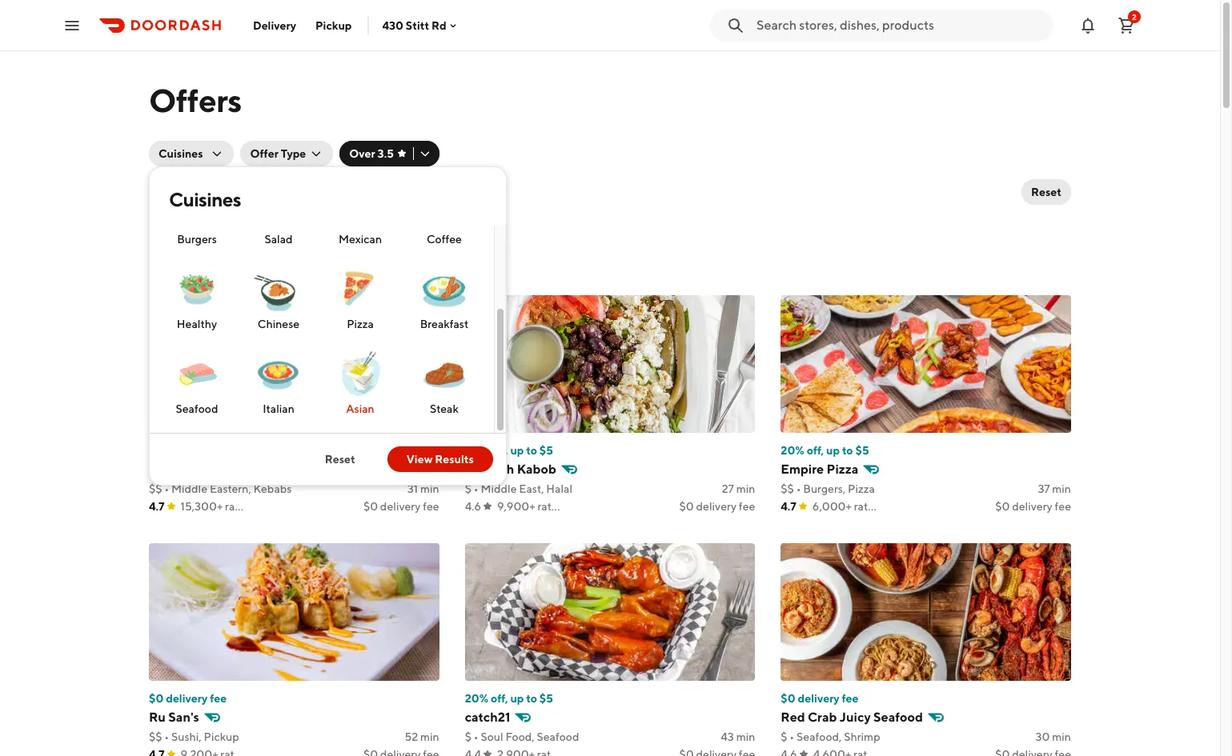 Task type: locate. For each thing, give the bounding box(es) containing it.
pickup inside pickup 'button'
[[315, 19, 352, 32]]

min right 30 on the bottom right
[[1052, 731, 1071, 744]]

Store search: begin typing to search for stores available on DoorDash text field
[[757, 16, 1043, 34]]

fee down 31 min
[[423, 500, 439, 513]]

delivery for 27 min
[[696, 500, 737, 513]]

ratings right "6,000+"
[[854, 500, 889, 513]]

1 vertical spatial reset
[[325, 453, 355, 466]]

over 3.5
[[349, 147, 394, 160]]

2 ratings from the left
[[538, 500, 572, 513]]

2 4.7 from the left
[[781, 500, 796, 513]]

20% off, up to $5 for shish
[[465, 444, 553, 457]]

15,300+ ratings
[[181, 500, 260, 513]]

$0 for 37 min
[[995, 500, 1010, 513]]

results
[[182, 183, 232, 201]]

off, up kitchen
[[209, 444, 226, 457]]

breakfast
[[420, 318, 469, 331]]

0 horizontal spatial middle
[[171, 483, 207, 496]]

salad
[[265, 233, 293, 246]]

• for empire pizza
[[796, 483, 801, 496]]

seafood up shrimp
[[873, 710, 923, 725]]

1 vertical spatial reset button
[[306, 447, 374, 472]]

$$ down ru
[[149, 731, 162, 744]]

2 horizontal spatial seafood
[[873, 710, 923, 725]]

up up la shish kabob
[[510, 444, 524, 457]]

$5 up kabob
[[539, 444, 553, 457]]

1 middle from the left
[[171, 483, 207, 496]]

0 horizontal spatial ratings
[[225, 500, 260, 513]]

0 horizontal spatial 4.7
[[149, 500, 165, 513]]

up up empire pizza
[[826, 444, 840, 457]]

$5 up empire pizza
[[855, 444, 869, 457]]

$0 delivery fee up the san's
[[149, 693, 227, 705]]

food,
[[505, 731, 535, 744]]

up up catch21
[[510, 693, 524, 705]]

fee for 27 min
[[739, 500, 755, 513]]

20% off, up to $5 up la shish kabob
[[465, 444, 553, 457]]

min right 43
[[736, 731, 755, 744]]

empire pizza
[[781, 462, 859, 477]]

0 vertical spatial pizza
[[347, 318, 374, 331]]

delivery up the san's
[[166, 693, 208, 705]]

off, up catch21
[[491, 693, 508, 705]]

$0 for 31 min
[[363, 500, 378, 513]]

1 horizontal spatial 4.7
[[781, 500, 796, 513]]

43
[[721, 731, 734, 744]]

4.6
[[465, 500, 481, 513]]

ratings down eastern,
[[225, 500, 260, 513]]

pickup
[[315, 19, 352, 32], [204, 731, 239, 744]]

min right 27
[[736, 483, 755, 496]]

$0 delivery fee down 31
[[363, 500, 439, 513]]

all
[[149, 242, 181, 272]]

min for red crab juicy seafood
[[1052, 731, 1071, 744]]

20% up catch21
[[465, 693, 488, 705]]

3.5
[[378, 147, 394, 160]]

• for la shish kabob
[[474, 483, 478, 496]]

pickup right delivery
[[315, 19, 352, 32]]

0 vertical spatial seafood
[[176, 403, 218, 416]]

off, for la shish kabob
[[491, 444, 508, 457]]

3 ratings from the left
[[854, 500, 889, 513]]

$$ • burgers, pizza
[[781, 483, 875, 496]]

to up eastern,
[[244, 444, 255, 457]]

1 ratings from the left
[[225, 500, 260, 513]]

ru san's
[[149, 710, 199, 725]]

9,900+ ratings
[[497, 500, 572, 513]]

$ down red
[[781, 731, 787, 744]]

fee down 27 min
[[739, 500, 755, 513]]

$$ down yafo on the bottom left
[[149, 483, 162, 496]]

20% up kitchen
[[183, 444, 207, 457]]

4.7 down empire
[[781, 500, 796, 513]]

31
[[407, 483, 418, 496]]

min right 52
[[420, 731, 439, 744]]

stores
[[185, 242, 259, 272]]

$5 for la shish kabob
[[539, 444, 553, 457]]

4.7 for $$ • burgers, pizza
[[781, 500, 796, 513]]

red crab juicy seafood
[[781, 710, 923, 725]]

$ • seafood, shrimp
[[781, 731, 880, 744]]

ratings down halal
[[538, 500, 572, 513]]

cuisines
[[159, 147, 203, 160], [169, 188, 241, 211]]

delivery down 31
[[380, 500, 421, 513]]

20% off, up to $5 up catch21
[[465, 693, 553, 705]]

1 horizontal spatial pickup
[[315, 19, 352, 32]]

• for red crab juicy seafood
[[790, 731, 794, 744]]

delivery for 31 min
[[380, 500, 421, 513]]

to
[[244, 444, 255, 457], [526, 444, 537, 457], [842, 444, 853, 457], [526, 693, 537, 705]]

to up empire pizza
[[842, 444, 853, 457]]

coffee
[[427, 233, 462, 246]]

$0
[[363, 500, 378, 513], [679, 500, 694, 513], [995, 500, 1010, 513], [149, 693, 164, 705], [781, 693, 796, 705]]

• left sushi,
[[164, 731, 169, 744]]

kitchen
[[178, 462, 225, 477]]

$0 delivery fee down 27
[[679, 500, 755, 513]]

$5 up $ • soul food, seafood
[[539, 693, 553, 705]]

1 vertical spatial seafood
[[873, 710, 923, 725]]

$$ for ru san's
[[149, 731, 162, 744]]

pizza
[[347, 318, 374, 331], [827, 462, 859, 477], [848, 483, 875, 496]]

20% for la shish kabob
[[465, 444, 488, 457]]

20% off, up to $5 up empire pizza
[[781, 444, 869, 457]]

$0 delivery fee
[[363, 500, 439, 513], [679, 500, 755, 513], [995, 500, 1071, 513], [149, 693, 227, 705], [781, 693, 859, 705]]

up for catch21
[[510, 693, 524, 705]]

cuisines up 302 results
[[159, 147, 203, 160]]

1 horizontal spatial seafood
[[537, 731, 579, 744]]

reset
[[1031, 186, 1062, 199], [325, 453, 355, 466]]

1 4.7 from the left
[[149, 500, 165, 513]]

kebabs
[[253, 483, 292, 496]]

$$
[[149, 483, 162, 496], [781, 483, 794, 496], [149, 731, 162, 744]]

delivery down 27
[[696, 500, 737, 513]]

20%
[[183, 444, 207, 457], [465, 444, 488, 457], [781, 444, 804, 457], [465, 693, 488, 705]]

off,
[[209, 444, 226, 457], [491, 444, 508, 457], [807, 444, 824, 457], [491, 693, 508, 705]]

fee up $$ • sushi, pickup
[[210, 693, 227, 705]]

0 horizontal spatial seafood
[[176, 403, 218, 416]]

fee for 37 min
[[1055, 500, 1071, 513]]

min right 37
[[1052, 483, 1071, 496]]

min for ru san's
[[420, 731, 439, 744]]

1 horizontal spatial ratings
[[538, 500, 572, 513]]

reset button
[[1022, 179, 1071, 205], [306, 447, 374, 472]]

20% off, up to $5
[[465, 444, 553, 457], [781, 444, 869, 457], [465, 693, 553, 705]]

$0 delivery fee for 31 min
[[363, 500, 439, 513]]

2 middle from the left
[[481, 483, 517, 496]]

to inside deals: 20% off, up to $5 yafo kitchen
[[244, 444, 255, 457]]

min
[[420, 483, 439, 496], [736, 483, 755, 496], [1052, 483, 1071, 496], [420, 731, 439, 744], [736, 731, 755, 744], [1052, 731, 1071, 744]]

$0 delivery fee down 37
[[995, 500, 1071, 513]]

up for empire pizza
[[826, 444, 840, 457]]

min right 31
[[420, 483, 439, 496]]

2 horizontal spatial ratings
[[854, 500, 889, 513]]

up
[[229, 444, 242, 457], [510, 444, 524, 457], [826, 444, 840, 457], [510, 693, 524, 705]]

$5 up kebabs
[[258, 444, 271, 457]]

la
[[465, 462, 479, 477]]

fee down "37 min"
[[1055, 500, 1071, 513]]

20% up empire
[[781, 444, 804, 457]]

rd
[[431, 19, 446, 32]]

off, up empire pizza
[[807, 444, 824, 457]]

cuisines inside cuisines button
[[159, 147, 203, 160]]

results
[[435, 453, 474, 466]]

1 horizontal spatial reset button
[[1022, 179, 1071, 205]]

cuisines up burgers
[[169, 188, 241, 211]]

20% off, up to $5 for pizza
[[781, 444, 869, 457]]

2 button
[[1110, 9, 1142, 41]]

4.7
[[149, 500, 165, 513], [781, 500, 796, 513]]

$0 delivery fee up 'crab'
[[781, 693, 859, 705]]

to up $ • soul food, seafood
[[526, 693, 537, 705]]

0 vertical spatial cuisines
[[159, 147, 203, 160]]

shrimp
[[844, 731, 880, 744]]

to up kabob
[[526, 444, 537, 457]]

6,000+ ratings
[[812, 500, 889, 513]]

• left soul at left
[[474, 731, 478, 744]]

$
[[465, 483, 471, 496], [465, 731, 471, 744], [781, 731, 787, 744]]

juicy
[[840, 710, 871, 725]]

$$ down empire
[[781, 483, 794, 496]]

$ left soul at left
[[465, 731, 471, 744]]

delivery
[[253, 19, 296, 32]]

1 horizontal spatial middle
[[481, 483, 517, 496]]

27 min
[[722, 483, 755, 496]]

middle up 15,300+ at the left of the page
[[171, 483, 207, 496]]

all stores
[[149, 242, 259, 272]]

$$ for empire pizza
[[781, 483, 794, 496]]

seafood right food,
[[537, 731, 579, 744]]

20% for catch21
[[465, 693, 488, 705]]

20% for empire pizza
[[781, 444, 804, 457]]

ratings for la shish kabob
[[538, 500, 572, 513]]

0 horizontal spatial reset button
[[306, 447, 374, 472]]

delivery down 37
[[1012, 500, 1053, 513]]

pickup right sushi,
[[204, 731, 239, 744]]

• down yafo on the bottom left
[[164, 483, 169, 496]]

• down empire
[[796, 483, 801, 496]]

1 vertical spatial pickup
[[204, 731, 239, 744]]

delivery
[[380, 500, 421, 513], [696, 500, 737, 513], [1012, 500, 1053, 513], [166, 693, 208, 705], [798, 693, 840, 705]]

• up 4.6
[[474, 483, 478, 496]]

crab
[[808, 710, 837, 725]]

20% up la
[[465, 444, 488, 457]]

$5 for catch21
[[539, 693, 553, 705]]

4.7 down yafo on the bottom left
[[149, 500, 165, 513]]

seafood,
[[797, 731, 842, 744]]

seafood up deals:
[[176, 403, 218, 416]]

yafo
[[149, 462, 176, 477]]

4.7 for $$ • middle eastern, kebabs
[[149, 500, 165, 513]]

middle down shish
[[481, 483, 517, 496]]

fee
[[423, 500, 439, 513], [739, 500, 755, 513], [1055, 500, 1071, 513], [210, 693, 227, 705], [842, 693, 859, 705]]

0 vertical spatial pickup
[[315, 19, 352, 32]]

to for la shish kabob
[[526, 444, 537, 457]]

$ up 4.6
[[465, 483, 471, 496]]

middle
[[171, 483, 207, 496], [481, 483, 517, 496]]

off, up shish
[[491, 444, 508, 457]]

1 horizontal spatial reset
[[1031, 186, 1062, 199]]

•
[[164, 483, 169, 496], [474, 483, 478, 496], [796, 483, 801, 496], [164, 731, 169, 744], [474, 731, 478, 744], [790, 731, 794, 744]]

• down red
[[790, 731, 794, 744]]

0 horizontal spatial pickup
[[204, 731, 239, 744]]

eastern,
[[210, 483, 251, 496]]

up up eastern,
[[229, 444, 242, 457]]

2 vertical spatial seafood
[[537, 731, 579, 744]]

view results
[[407, 453, 474, 466]]

• for ru san's
[[164, 731, 169, 744]]



Task type: vqa. For each thing, say whether or not it's contained in the screenshot.
$$
yes



Task type: describe. For each thing, give the bounding box(es) containing it.
kabob
[[517, 462, 556, 477]]

notification bell image
[[1078, 16, 1098, 35]]

east,
[[519, 483, 544, 496]]

2 vertical spatial pizza
[[848, 483, 875, 496]]

31 min
[[407, 483, 439, 496]]

mexican
[[339, 233, 382, 246]]

delivery up 'crab'
[[798, 693, 840, 705]]

asian
[[346, 403, 374, 416]]

min for la shish kabob
[[736, 483, 755, 496]]

$5 inside deals: 20% off, up to $5 yafo kitchen
[[258, 444, 271, 457]]

deals:
[[149, 444, 181, 457]]

over
[[349, 147, 375, 160]]

$$ • sushi, pickup
[[149, 731, 239, 744]]

15,300+
[[181, 500, 223, 513]]

view
[[407, 453, 433, 466]]

$0 delivery fee for 37 min
[[995, 500, 1071, 513]]

9,900+
[[497, 500, 535, 513]]

offer type button
[[240, 141, 333, 167]]

off, for catch21
[[491, 693, 508, 705]]

fee for 31 min
[[423, 500, 439, 513]]

$0 for 27 min
[[679, 500, 694, 513]]

302 results
[[149, 183, 232, 201]]

fee up red crab juicy seafood
[[842, 693, 859, 705]]

empire
[[781, 462, 824, 477]]

deals: 20% off, up to $5 yafo kitchen
[[149, 444, 271, 477]]

• for catch21
[[474, 731, 478, 744]]

offer
[[250, 147, 278, 160]]

30 min
[[1036, 731, 1071, 744]]

delivery for 37 min
[[1012, 500, 1053, 513]]

$ for la shish kabob
[[465, 483, 471, 496]]

6,000+
[[812, 500, 852, 513]]

la shish kabob
[[465, 462, 556, 477]]

20% inside deals: 20% off, up to $5 yafo kitchen
[[183, 444, 207, 457]]

0 vertical spatial reset
[[1031, 186, 1062, 199]]

red
[[781, 710, 805, 725]]

type
[[281, 147, 306, 160]]

ru
[[149, 710, 166, 725]]

52
[[405, 731, 418, 744]]

offer type
[[250, 147, 306, 160]]

30
[[1036, 731, 1050, 744]]

over 3.5 button
[[340, 141, 439, 167]]

$ • middle east, halal
[[465, 483, 572, 496]]

stitt
[[406, 19, 429, 32]]

middle for 15,300+ ratings
[[171, 483, 207, 496]]

$ for red crab juicy seafood
[[781, 731, 787, 744]]

ratings for empire pizza
[[854, 500, 889, 513]]

430 stitt rd button
[[382, 19, 459, 32]]

up inside deals: 20% off, up to $5 yafo kitchen
[[229, 444, 242, 457]]

2
[[1132, 12, 1137, 21]]

burgers
[[177, 233, 217, 246]]

430
[[382, 19, 403, 32]]

steak
[[430, 403, 459, 416]]

$5 for empire pizza
[[855, 444, 869, 457]]

min for catch21
[[736, 731, 755, 744]]

sushi,
[[171, 731, 201, 744]]

burgers,
[[803, 483, 846, 496]]

middle for 9,900+ ratings
[[481, 483, 517, 496]]

$$ • middle eastern, kebabs
[[149, 483, 292, 496]]

san's
[[168, 710, 199, 725]]

italian
[[263, 403, 294, 416]]

up for la shish kabob
[[510, 444, 524, 457]]

to for catch21
[[526, 693, 537, 705]]

37 min
[[1038, 483, 1071, 496]]

pickup button
[[306, 12, 361, 38]]

43 min
[[721, 731, 755, 744]]

52 min
[[405, 731, 439, 744]]

chinese
[[258, 318, 300, 331]]

min for empire pizza
[[1052, 483, 1071, 496]]

soul
[[481, 731, 503, 744]]

$0 delivery fee for 27 min
[[679, 500, 755, 513]]

healthy
[[177, 318, 217, 331]]

302
[[149, 183, 179, 201]]

to for empire pizza
[[842, 444, 853, 457]]

$ • soul food, seafood
[[465, 731, 579, 744]]

cuisines button
[[149, 141, 234, 167]]

off, for empire pizza
[[807, 444, 824, 457]]

halal
[[546, 483, 572, 496]]

$ for catch21
[[465, 731, 471, 744]]

2 items, open order cart image
[[1117, 16, 1136, 35]]

open menu image
[[62, 16, 82, 35]]

0 vertical spatial reset button
[[1022, 179, 1071, 205]]

offers
[[149, 82, 242, 119]]

1 vertical spatial cuisines
[[169, 188, 241, 211]]

27
[[722, 483, 734, 496]]

0 horizontal spatial reset
[[325, 453, 355, 466]]

delivery button
[[243, 12, 306, 38]]

shish
[[482, 462, 514, 477]]

1 vertical spatial pizza
[[827, 462, 859, 477]]

off, inside deals: 20% off, up to $5 yafo kitchen
[[209, 444, 226, 457]]

37
[[1038, 483, 1050, 496]]

430 stitt rd
[[382, 19, 446, 32]]

catch21
[[465, 710, 510, 725]]

view results button
[[387, 447, 493, 472]]



